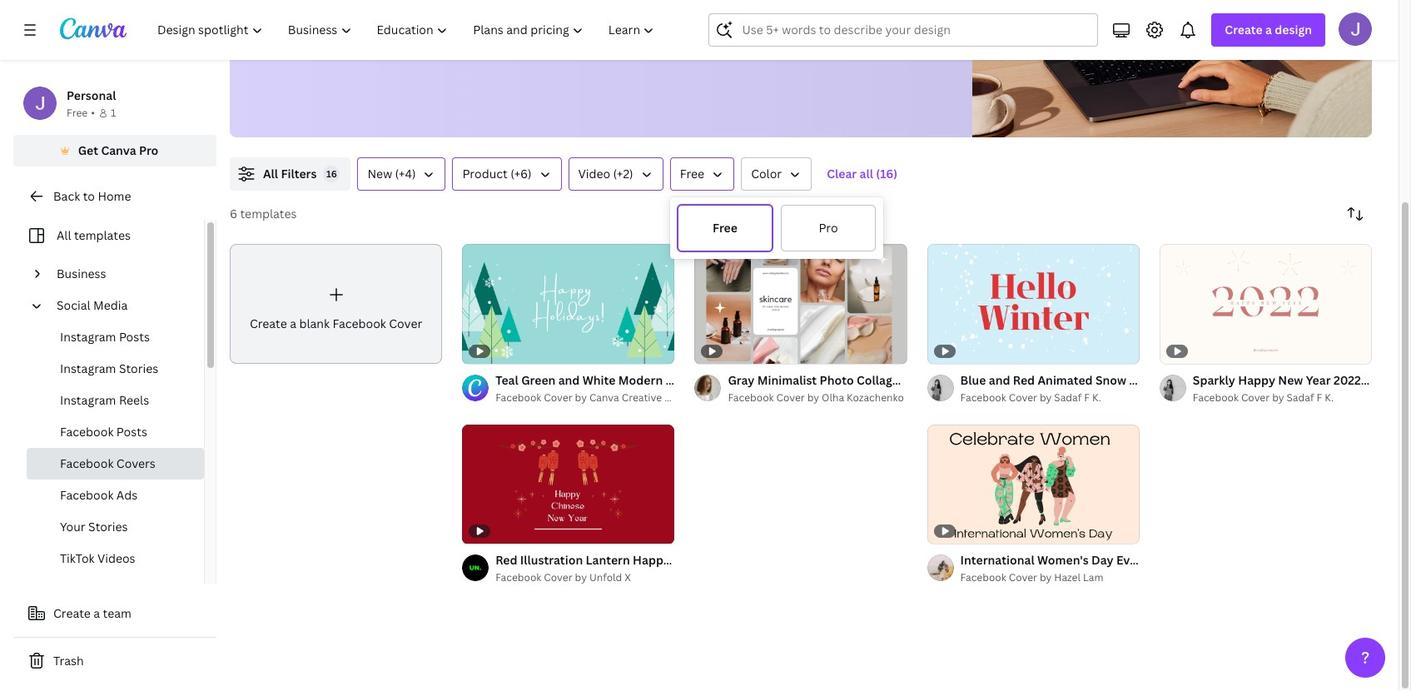 Task type: describe. For each thing, give the bounding box(es) containing it.
unfold
[[590, 571, 623, 585]]

facebook cover by olha kozachenko link
[[728, 390, 908, 406]]

sparkly happy new year 2022 greeting facebook cover by sadaf f k.
[[1194, 372, 1412, 404]]

jacob simon image
[[1339, 12, 1373, 46]]

instagram for instagram posts
[[60, 329, 116, 345]]

facebook cover by unfold x
[[496, 571, 631, 585]]

0 vertical spatial free button
[[670, 157, 735, 191]]

and inside blue and red animated snow hello winter facebook cover facebook cover by sadaf f k.
[[989, 372, 1011, 388]]

collage
[[857, 372, 899, 388]]

a for design
[[1266, 22, 1273, 37]]

gray
[[728, 372, 755, 388]]

ready-
[[397, 30, 439, 48]]

winter
[[1163, 372, 1201, 388]]

instagram posts
[[60, 329, 150, 345]]

year
[[1307, 372, 1332, 388]]

product (+6)
[[463, 166, 532, 182]]

facebook ads link
[[27, 480, 204, 511]]

canva inside facebook cover by canva creative studio link
[[590, 390, 620, 404]]

facebook cover by canva creative studio
[[496, 390, 696, 404]]

trash
[[53, 653, 84, 669]]

gray minimalist photo collage animated facebook cover facebook cover by olha kozachenko
[[728, 372, 1051, 405]]

hello
[[1130, 372, 1160, 388]]

facebook cover by sadaf f k. link for new
[[1194, 389, 1373, 406]]

facebook cover by hazel lam
[[961, 571, 1104, 585]]

olha
[[822, 390, 845, 405]]

snapshots
[[461, 8, 527, 27]]

instagram stories
[[60, 361, 159, 377]]

a for blank
[[290, 316, 297, 331]]

create for create a team
[[53, 606, 91, 621]]

(+2)
[[614, 166, 634, 182]]

facebook cover by unfold x link
[[496, 570, 675, 587]]

facebook inside sparkly happy new year 2022 greeting facebook cover by sadaf f k.
[[1194, 390, 1239, 404]]

facebook inside create collages of your favorite snapshots and feature it front and center on your facebook profile with ready-made cover templates you can personalize and post online.
[[257, 30, 318, 48]]

reels
[[119, 392, 149, 408]]

cover
[[478, 30, 514, 48]]

to
[[83, 188, 95, 204]]

creative
[[622, 390, 662, 404]]

create for create collages of your favorite snapshots and feature it front and center on your facebook profile with ready-made cover templates you can personalize and post online.
[[257, 8, 299, 27]]

stories for instagram stories
[[119, 361, 159, 377]]

new (+4) button
[[358, 157, 446, 191]]

hazel
[[1055, 571, 1081, 585]]

it
[[608, 8, 617, 27]]

create for create a design
[[1226, 22, 1263, 37]]

facebook posts link
[[27, 416, 204, 448]]

cover inside sparkly happy new year 2022 greeting facebook cover by sadaf f k.
[[1242, 390, 1271, 404]]

facebook inside 'link'
[[333, 316, 386, 331]]

new inside button
[[368, 166, 392, 182]]

tiktok
[[60, 551, 95, 566]]

free for topmost free button
[[680, 166, 705, 182]]

pro button
[[781, 204, 877, 252]]

sadaf inside blue and red animated snow hello winter facebook cover facebook cover by sadaf f k.
[[1055, 390, 1082, 404]]

clear all (16) button
[[819, 157, 906, 191]]

kozachenko
[[847, 390, 904, 405]]

personal
[[67, 87, 116, 103]]

filters
[[281, 166, 317, 182]]

create a blank facebook cover element
[[230, 244, 442, 364]]

product
[[463, 166, 508, 182]]

create a design
[[1226, 22, 1313, 37]]

video (+2) button
[[569, 157, 664, 191]]

6
[[230, 206, 237, 222]]

greeting
[[1365, 372, 1412, 388]]

tiktok videos
[[60, 551, 135, 566]]

by left unfold at bottom
[[575, 571, 587, 585]]

product (+6) button
[[453, 157, 562, 191]]

lam
[[1084, 571, 1104, 585]]

design
[[1276, 22, 1313, 37]]

can
[[612, 30, 636, 48]]

media
[[93, 297, 128, 313]]

all templates link
[[23, 220, 194, 252]]

cover inside 'link'
[[389, 316, 423, 331]]

by left creative
[[575, 390, 587, 404]]

blue and red animated snow hello winter facebook cover facebook cover by sadaf f k.
[[961, 372, 1294, 404]]

templates for all templates
[[74, 227, 131, 243]]

all for all filters
[[263, 166, 278, 182]]

sparkly happy new year 2022 greeting link
[[1194, 371, 1412, 389]]

f inside blue and red animated snow hello winter facebook cover facebook cover by sadaf f k.
[[1085, 390, 1090, 404]]

blue
[[961, 372, 987, 388]]

create a blank facebook cover
[[250, 316, 423, 331]]

by inside gray minimalist photo collage animated facebook cover facebook cover by olha kozachenko
[[808, 390, 820, 405]]

get canva pro
[[78, 142, 159, 158]]

snow
[[1096, 372, 1127, 388]]

color
[[751, 166, 782, 182]]

back to home link
[[13, 180, 217, 213]]

templates for 6 templates
[[240, 206, 297, 222]]

Sort by button
[[1339, 197, 1373, 231]]

on
[[728, 8, 745, 27]]

facebook covers
[[60, 456, 156, 471]]

2022
[[1334, 372, 1362, 388]]

1
[[111, 106, 116, 120]]

(+6)
[[511, 166, 532, 182]]

blank
[[299, 316, 330, 331]]

by left 'hazel'
[[1040, 571, 1052, 585]]

get canva pro button
[[13, 135, 217, 167]]

and down the 'on'
[[716, 30, 740, 48]]

your stories link
[[27, 511, 204, 543]]

free •
[[67, 106, 95, 120]]

feature
[[558, 8, 605, 27]]



Task type: vqa. For each thing, say whether or not it's contained in the screenshot.
the 16
yes



Task type: locate. For each thing, give the bounding box(es) containing it.
1 sadaf from the left
[[1055, 390, 1082, 404]]

your up "with"
[[375, 8, 404, 27]]

1 horizontal spatial animated
[[1038, 372, 1093, 388]]

16 filter options selected element
[[324, 166, 340, 182]]

create a team
[[53, 606, 132, 621]]

instagram up facebook posts
[[60, 392, 116, 408]]

color button
[[741, 157, 812, 191]]

1 vertical spatial new
[[1279, 372, 1304, 388]]

minimalist
[[758, 372, 817, 388]]

facebook cover by sadaf f k. link down red
[[961, 389, 1140, 406]]

1 animated from the left
[[1038, 372, 1093, 388]]

stories for your stories
[[88, 519, 128, 535]]

sadaf inside sparkly happy new year 2022 greeting facebook cover by sadaf f k.
[[1287, 390, 1315, 404]]

2 your from the left
[[748, 8, 778, 27]]

red
[[1014, 372, 1036, 388]]

pro down clear
[[819, 220, 838, 236]]

0 vertical spatial a
[[1266, 22, 1273, 37]]

0 horizontal spatial canva
[[101, 142, 136, 158]]

animated inside gray minimalist photo collage animated facebook cover facebook cover by olha kozachenko
[[902, 372, 957, 388]]

instagram up instagram reels on the left
[[60, 361, 116, 377]]

0 vertical spatial instagram
[[60, 329, 116, 345]]

animated left "blue"
[[902, 372, 957, 388]]

1 instagram from the top
[[60, 329, 116, 345]]

ads
[[116, 487, 138, 503]]

posts
[[119, 329, 150, 345], [116, 424, 147, 440]]

stories down facebook ads link in the bottom of the page
[[88, 519, 128, 535]]

a
[[1266, 22, 1273, 37], [290, 316, 297, 331], [94, 606, 100, 621]]

2 sadaf from the left
[[1287, 390, 1315, 404]]

front
[[620, 8, 652, 27]]

x
[[625, 571, 631, 585]]

16
[[327, 167, 337, 180]]

1 horizontal spatial sadaf
[[1287, 390, 1315, 404]]

1 facebook cover by sadaf f k. link from the left
[[961, 389, 1140, 406]]

create left team
[[53, 606, 91, 621]]

get
[[78, 142, 98, 158]]

photo
[[820, 372, 854, 388]]

create left blank
[[250, 316, 287, 331]]

facebook ads
[[60, 487, 138, 503]]

animated
[[1038, 372, 1093, 388], [902, 372, 957, 388]]

2 f from the left
[[1317, 390, 1323, 404]]

0 vertical spatial new
[[368, 166, 392, 182]]

2 vertical spatial a
[[94, 606, 100, 621]]

business link
[[50, 258, 194, 290]]

0 horizontal spatial new
[[368, 166, 392, 182]]

video
[[579, 166, 611, 182]]

clear
[[827, 166, 857, 182]]

1 f from the left
[[1085, 390, 1090, 404]]

all left filters
[[263, 166, 278, 182]]

k. down the year
[[1325, 390, 1335, 404]]

1 horizontal spatial f
[[1317, 390, 1323, 404]]

happy
[[1239, 372, 1276, 388]]

create left design
[[1226, 22, 1263, 37]]

by down happy
[[1273, 390, 1285, 404]]

1 horizontal spatial a
[[290, 316, 297, 331]]

0 vertical spatial canva
[[101, 142, 136, 158]]

3 instagram from the top
[[60, 392, 116, 408]]

social media
[[57, 297, 128, 313]]

a for team
[[94, 606, 100, 621]]

new inside sparkly happy new year 2022 greeting facebook cover by sadaf f k.
[[1279, 372, 1304, 388]]

pro up the back to home link
[[139, 142, 159, 158]]

new left (+4)
[[368, 166, 392, 182]]

clear all (16)
[[827, 166, 898, 182]]

create inside create collages of your favorite snapshots and feature it front and center on your facebook profile with ready-made cover templates you can personalize and post online.
[[257, 8, 299, 27]]

create for create a blank facebook cover
[[250, 316, 287, 331]]

1 vertical spatial stories
[[88, 519, 128, 535]]

1 vertical spatial canva
[[590, 390, 620, 404]]

1 horizontal spatial free
[[680, 166, 705, 182]]

1 horizontal spatial your
[[748, 8, 778, 27]]

sadaf down sparkly happy new year 2022 greeting link
[[1287, 390, 1315, 404]]

animated inside blue and red animated snow hello winter facebook cover facebook cover by sadaf f k.
[[1038, 372, 1093, 388]]

studio
[[665, 390, 696, 404]]

posts for facebook posts
[[116, 424, 147, 440]]

1 vertical spatial templates
[[240, 206, 297, 222]]

by inside sparkly happy new year 2022 greeting facebook cover by sadaf f k.
[[1273, 390, 1285, 404]]

instagram for instagram stories
[[60, 361, 116, 377]]

0 horizontal spatial sadaf
[[1055, 390, 1082, 404]]

video (+2)
[[579, 166, 634, 182]]

0 horizontal spatial your
[[375, 8, 404, 27]]

back to home
[[53, 188, 131, 204]]

and up personalize on the top of the page
[[656, 8, 680, 27]]

k. inside sparkly happy new year 2022 greeting facebook cover by sadaf f k.
[[1325, 390, 1335, 404]]

instagram reels
[[60, 392, 149, 408]]

a left blank
[[290, 316, 297, 331]]

1 horizontal spatial new
[[1279, 372, 1304, 388]]

1 horizontal spatial templates
[[240, 206, 297, 222]]

create left collages
[[257, 8, 299, 27]]

new left the year
[[1279, 372, 1304, 388]]

Search search field
[[743, 14, 1088, 46]]

canva inside get canva pro button
[[101, 142, 136, 158]]

team
[[103, 606, 132, 621]]

new (+4)
[[368, 166, 416, 182]]

1 horizontal spatial k.
[[1325, 390, 1335, 404]]

2 vertical spatial free
[[713, 220, 738, 236]]

by down blue and red animated snow hello winter facebook cover link
[[1040, 390, 1052, 404]]

you
[[585, 30, 609, 48]]

your up post
[[748, 8, 778, 27]]

None search field
[[709, 13, 1099, 47]]

0 vertical spatial free
[[67, 106, 88, 120]]

business
[[57, 266, 106, 282]]

0 horizontal spatial facebook cover by sadaf f k. link
[[961, 389, 1140, 406]]

f inside sparkly happy new year 2022 greeting facebook cover by sadaf f k.
[[1317, 390, 1323, 404]]

cover
[[389, 316, 423, 331], [1261, 372, 1294, 388], [1017, 372, 1051, 388], [544, 390, 573, 404], [1009, 390, 1038, 404], [1242, 390, 1271, 404], [777, 390, 805, 405], [544, 571, 573, 585], [1009, 571, 1038, 585]]

facebook cover by hazel lam link
[[961, 570, 1140, 587]]

with
[[366, 30, 394, 48]]

create collages of your favorite snapshots and feature it front and center on your facebook profile with ready-made cover templates you can personalize and post online.
[[257, 8, 819, 48]]

sparkly
[[1194, 372, 1236, 388]]

create a blank facebook cover link
[[230, 244, 442, 364]]

2 horizontal spatial templates
[[517, 30, 582, 48]]

k. inside blue and red animated snow hello winter facebook cover facebook cover by sadaf f k.
[[1093, 390, 1102, 404]]

0 horizontal spatial templates
[[74, 227, 131, 243]]

1 your from the left
[[375, 8, 404, 27]]

1 vertical spatial pro
[[819, 220, 838, 236]]

0 horizontal spatial animated
[[902, 372, 957, 388]]

1 vertical spatial free button
[[677, 204, 774, 252]]

0 vertical spatial pro
[[139, 142, 159, 158]]

by inside blue and red animated snow hello winter facebook cover facebook cover by sadaf f k.
[[1040, 390, 1052, 404]]

1 vertical spatial free
[[680, 166, 705, 182]]

1 horizontal spatial all
[[263, 166, 278, 182]]

0 vertical spatial templates
[[517, 30, 582, 48]]

a inside 'link'
[[290, 316, 297, 331]]

all down back
[[57, 227, 71, 243]]

stories up reels
[[119, 361, 159, 377]]

1 vertical spatial all
[[57, 227, 71, 243]]

posts for instagram posts
[[119, 329, 150, 345]]

by
[[575, 390, 587, 404], [1040, 390, 1052, 404], [1273, 390, 1285, 404], [808, 390, 820, 405], [575, 571, 587, 585], [1040, 571, 1052, 585]]

social media link
[[50, 290, 194, 322]]

all filters
[[263, 166, 317, 182]]

free for the bottommost free button
[[713, 220, 738, 236]]

gray minimalist photo collage animated facebook cover link
[[728, 371, 1051, 390]]

0 vertical spatial posts
[[119, 329, 150, 345]]

templates right 6
[[240, 206, 297, 222]]

covers
[[116, 456, 156, 471]]

0 horizontal spatial free
[[67, 106, 88, 120]]

2 horizontal spatial free
[[713, 220, 738, 236]]

f down the year
[[1317, 390, 1323, 404]]

and left "feature"
[[530, 8, 555, 27]]

6 templates
[[230, 206, 297, 222]]

instagram reels link
[[27, 385, 204, 416]]

create a team button
[[13, 597, 217, 631]]

a inside 'dropdown button'
[[1266, 22, 1273, 37]]

2 facebook cover by sadaf f k. link from the left
[[1194, 389, 1373, 406]]

create inside 'link'
[[250, 316, 287, 331]]

(16)
[[877, 166, 898, 182]]

1 vertical spatial posts
[[116, 424, 147, 440]]

1 vertical spatial a
[[290, 316, 297, 331]]

stories inside "link"
[[88, 519, 128, 535]]

facebook cover by canva creative studio link
[[496, 389, 696, 406]]

1 vertical spatial instagram
[[60, 361, 116, 377]]

online.
[[775, 30, 819, 48]]

top level navigation element
[[147, 13, 669, 47]]

0 vertical spatial stories
[[119, 361, 159, 377]]

free button left color
[[670, 157, 735, 191]]

post
[[743, 30, 772, 48]]

instagram down social media at the top left of page
[[60, 329, 116, 345]]

sadaf down blue and red animated snow hello winter facebook cover link
[[1055, 390, 1082, 404]]

templates down "back to home" on the left top of page
[[74, 227, 131, 243]]

free
[[67, 106, 88, 120], [680, 166, 705, 182], [713, 220, 738, 236]]

all templates
[[57, 227, 131, 243]]

0 vertical spatial all
[[263, 166, 278, 182]]

by left olha
[[808, 390, 820, 405]]

1 horizontal spatial facebook cover by sadaf f k. link
[[1194, 389, 1373, 406]]

center
[[683, 8, 725, 27]]

1 horizontal spatial canva
[[590, 390, 620, 404]]

0 horizontal spatial all
[[57, 227, 71, 243]]

0 horizontal spatial f
[[1085, 390, 1090, 404]]

of
[[358, 8, 372, 27]]

videos
[[97, 551, 135, 566]]

(+4)
[[395, 166, 416, 182]]

all for all templates
[[57, 227, 71, 243]]

2 horizontal spatial a
[[1266, 22, 1273, 37]]

facebook cover by sadaf f k. link down happy
[[1194, 389, 1373, 406]]

instagram posts link
[[27, 322, 204, 353]]

instagram for instagram reels
[[60, 392, 116, 408]]

facebook posts
[[60, 424, 147, 440]]

1 horizontal spatial pro
[[819, 220, 838, 236]]

a left design
[[1266, 22, 1273, 37]]

personalize
[[639, 30, 712, 48]]

favorite
[[407, 8, 458, 27]]

f down blue and red animated snow hello winter facebook cover link
[[1085, 390, 1090, 404]]

create inside button
[[53, 606, 91, 621]]

canva right get
[[101, 142, 136, 158]]

2 vertical spatial instagram
[[60, 392, 116, 408]]

posts down social media link
[[119, 329, 150, 345]]

instagram
[[60, 329, 116, 345], [60, 361, 116, 377], [60, 392, 116, 408]]

2 instagram from the top
[[60, 361, 116, 377]]

instagram stories link
[[27, 353, 204, 385]]

2 vertical spatial templates
[[74, 227, 131, 243]]

templates inside create collages of your favorite snapshots and feature it front and center on your facebook profile with ready-made cover templates you can personalize and post online.
[[517, 30, 582, 48]]

a inside button
[[94, 606, 100, 621]]

2 k. from the left
[[1325, 390, 1335, 404]]

and
[[530, 8, 555, 27], [656, 8, 680, 27], [716, 30, 740, 48], [989, 372, 1011, 388]]

create a design button
[[1212, 13, 1326, 47]]

stories
[[119, 361, 159, 377], [88, 519, 128, 535]]

2 animated from the left
[[902, 372, 957, 388]]

facebook cover by sadaf f k. link for red
[[961, 389, 1140, 406]]

animated right red
[[1038, 372, 1093, 388]]

0 horizontal spatial k.
[[1093, 390, 1102, 404]]

k.
[[1093, 390, 1102, 404], [1325, 390, 1335, 404]]

canva left creative
[[590, 390, 620, 404]]

templates down "feature"
[[517, 30, 582, 48]]

and left red
[[989, 372, 1011, 388]]

create inside 'dropdown button'
[[1226, 22, 1263, 37]]

k. down snow
[[1093, 390, 1102, 404]]

all
[[860, 166, 874, 182]]

0 horizontal spatial a
[[94, 606, 100, 621]]

a left team
[[94, 606, 100, 621]]

0 horizontal spatial pro
[[139, 142, 159, 158]]

posts down reels
[[116, 424, 147, 440]]

free button down color
[[677, 204, 774, 252]]

collages
[[303, 8, 355, 27]]

1 k. from the left
[[1093, 390, 1102, 404]]



